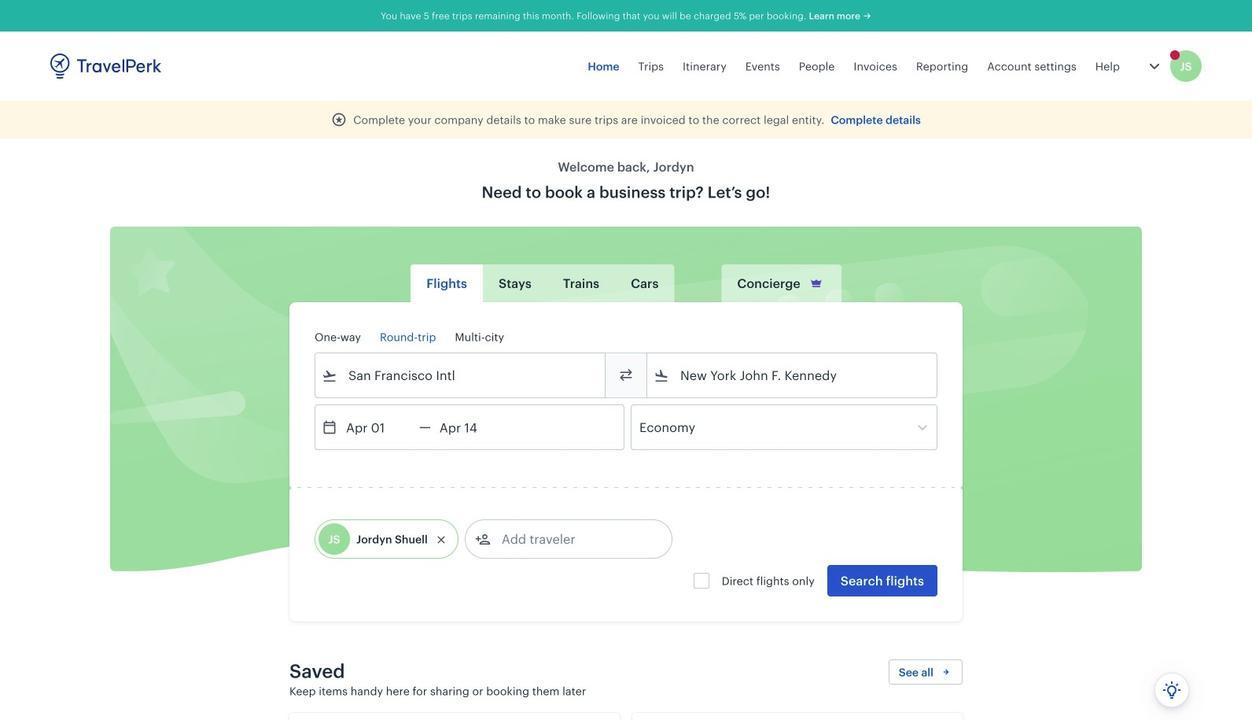 Task type: locate. For each thing, give the bounding box(es) containing it.
From search field
[[338, 363, 585, 388]]

Depart text field
[[338, 405, 420, 449]]



Task type: describe. For each thing, give the bounding box(es) containing it.
To search field
[[670, 363, 917, 388]]

Add traveler search field
[[491, 527, 655, 552]]

Return text field
[[431, 405, 513, 449]]



